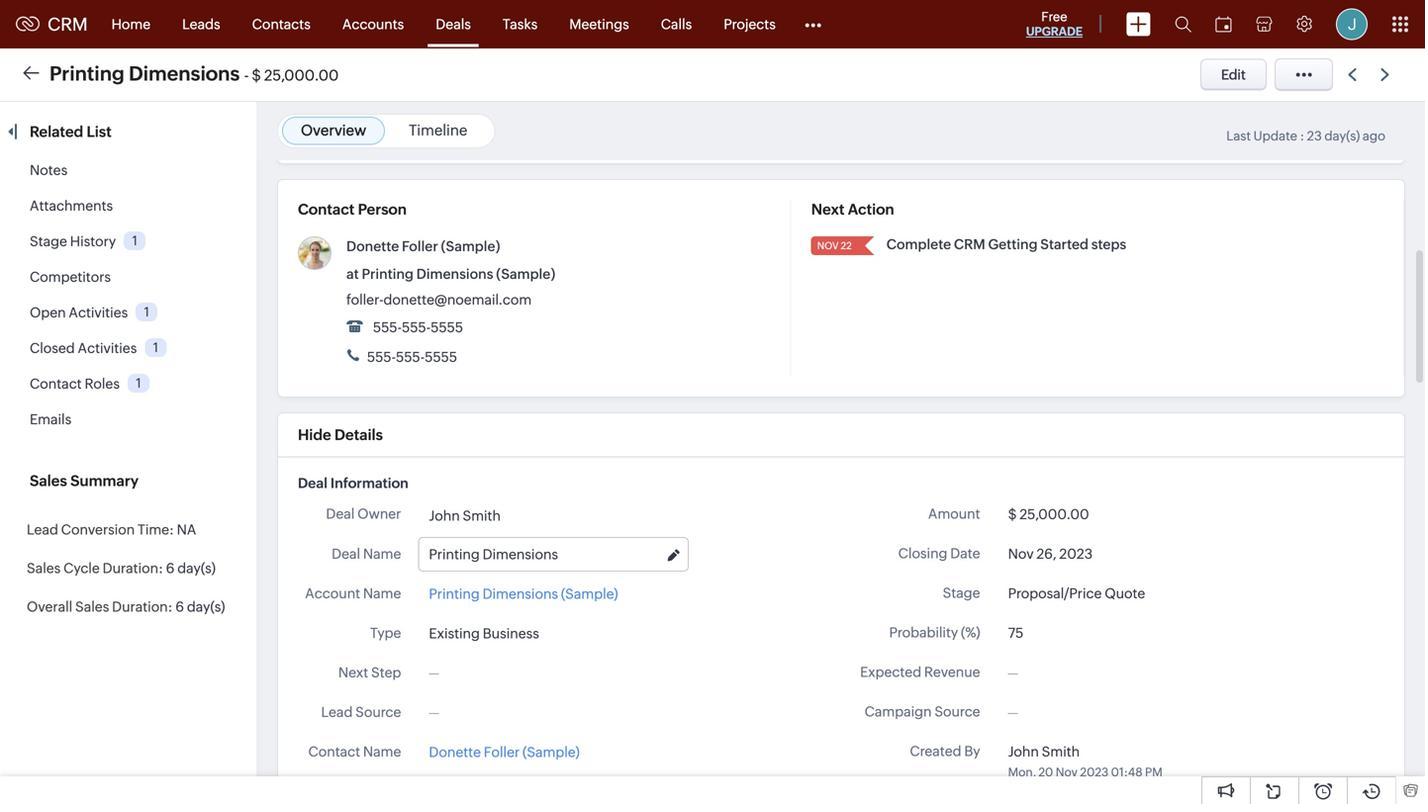 Task type: describe. For each thing, give the bounding box(es) containing it.
created
[[910, 744, 962, 760]]

duration: for overall sales duration:
[[112, 600, 173, 615]]

foller-donette@noemail.com
[[347, 292, 532, 308]]

1 vertical spatial 25,000.00
[[1020, 507, 1090, 523]]

donette foller (sample) for bottom donette foller (sample) 'link'
[[429, 745, 580, 761]]

amount
[[929, 506, 981, 522]]

leads link
[[166, 0, 236, 48]]

smith for john smith mon, 20 nov 2023 01:48 pm
[[1042, 745, 1080, 760]]

printing for printing dimensions
[[429, 547, 480, 563]]

step
[[371, 665, 401, 681]]

profile element
[[1325, 0, 1380, 48]]

0 vertical spatial donette foller (sample) link
[[347, 239, 500, 254]]

open
[[30, 305, 66, 321]]

1 vertical spatial 5555
[[425, 350, 458, 365]]

complete crm getting started steps link
[[887, 237, 1127, 252]]

create menu element
[[1115, 0, 1163, 48]]

lead for lead conversion time: na
[[27, 522, 58, 538]]

closing
[[899, 546, 948, 562]]

ago
[[1363, 129, 1386, 144]]

deal name
[[332, 546, 401, 562]]

day(s) for sales cycle duration: 6 day(s)
[[177, 561, 216, 577]]

started
[[1041, 237, 1089, 252]]

tasks link
[[487, 0, 554, 48]]

overview
[[301, 122, 366, 139]]

proposal/price quote
[[1008, 586, 1146, 602]]

campaign source
[[865, 704, 981, 720]]

deal for deal name
[[332, 546, 360, 562]]

2 vertical spatial sales
[[75, 600, 109, 615]]

duration: for sales cycle duration:
[[103, 561, 163, 577]]

donette@noemail.com
[[384, 292, 532, 308]]

1 for stage history
[[132, 233, 137, 248]]

deals
[[436, 16, 471, 32]]

business
[[483, 626, 539, 642]]

by
[[965, 744, 981, 760]]

cycle
[[63, 561, 100, 577]]

dimensions for printing dimensions (sample)
[[483, 586, 558, 602]]

printing dimensions
[[429, 547, 558, 563]]

previous record image
[[1349, 68, 1357, 81]]

source for campaign source
[[935, 704, 981, 720]]

last update : 23 day(s) ago
[[1227, 129, 1386, 144]]

probability (%)
[[890, 625, 981, 641]]

accounts
[[342, 16, 404, 32]]

nov inside john smith mon, 20 nov 2023 01:48 pm
[[1056, 766, 1078, 780]]

steps
[[1092, 237, 1127, 252]]

foller-donette@noemail.com link
[[347, 292, 532, 308]]

printing for printing dimensions - $ 25,000.00
[[50, 62, 124, 85]]

sales summary
[[30, 473, 139, 490]]

closed
[[30, 341, 75, 356]]

owner
[[358, 506, 401, 522]]

history
[[70, 234, 116, 250]]

name for deal name
[[363, 546, 401, 562]]

dimensions for printing dimensions
[[483, 547, 558, 563]]

summary
[[70, 473, 139, 490]]

pm
[[1146, 766, 1163, 780]]

printing dimensions (sample)
[[429, 586, 618, 602]]

deals link
[[420, 0, 487, 48]]

1 horizontal spatial $
[[1008, 507, 1017, 523]]

contact person
[[298, 201, 407, 218]]

calls link
[[645, 0, 708, 48]]

75
[[1008, 626, 1024, 642]]

hide details link
[[298, 427, 383, 444]]

complete
[[887, 237, 952, 252]]

free
[[1042, 9, 1068, 24]]

$  25,000.00
[[1008, 507, 1090, 523]]

stage history
[[30, 234, 116, 250]]

nov 26, 2023
[[1008, 547, 1093, 562]]

donette for topmost donette foller (sample) 'link'
[[347, 239, 399, 254]]

nov for nov 26, 2023
[[1008, 547, 1034, 562]]

stage history link
[[30, 234, 116, 250]]

details
[[335, 427, 383, 444]]

list
[[87, 123, 112, 141]]

nov 22
[[818, 240, 852, 251]]

account
[[305, 586, 360, 602]]

type
[[370, 626, 401, 641]]

1 vertical spatial donette foller (sample) link
[[429, 742, 580, 763]]

open activities link
[[30, 305, 128, 321]]

next for next step
[[338, 665, 369, 681]]

related
[[30, 123, 83, 141]]

existing
[[429, 626, 480, 642]]

-
[[244, 67, 249, 84]]

attachments
[[30, 198, 113, 214]]

meetings link
[[554, 0, 645, 48]]

22
[[841, 240, 852, 251]]

profile image
[[1337, 8, 1368, 40]]

next for next action
[[812, 201, 845, 218]]

donette for bottom donette foller (sample) 'link'
[[429, 745, 481, 761]]

notes link
[[30, 162, 68, 178]]

2023 inside john smith mon, 20 nov 2023 01:48 pm
[[1081, 766, 1109, 780]]

notes
[[30, 162, 68, 178]]

contact for contact person
[[298, 201, 355, 218]]

Other Modules field
[[792, 8, 834, 40]]

meetings
[[570, 16, 629, 32]]

person
[[358, 201, 407, 218]]

search image
[[1175, 16, 1192, 33]]

1 for closed activities
[[153, 340, 158, 355]]

search element
[[1163, 0, 1204, 49]]

next record image
[[1381, 68, 1394, 81]]

competitors
[[30, 269, 111, 285]]

stage for stage history
[[30, 234, 67, 250]]

(%)
[[961, 625, 981, 641]]

proposal/price
[[1008, 586, 1102, 602]]

calls
[[661, 16, 692, 32]]

printing up foller-
[[362, 266, 414, 282]]

john for john smith mon, 20 nov 2023 01:48 pm
[[1008, 745, 1039, 760]]

deal for deal information
[[298, 476, 328, 492]]

$ inside printing dimensions - $ 25,000.00
[[252, 67, 261, 84]]

emails
[[30, 412, 71, 428]]

last
[[1227, 129, 1251, 144]]

campaign
[[865, 704, 932, 720]]

roles
[[85, 376, 120, 392]]

6 for overall sales duration:
[[176, 600, 184, 615]]

at
[[347, 266, 359, 282]]

existing business
[[429, 626, 539, 642]]

accounts link
[[327, 0, 420, 48]]



Task type: vqa. For each thing, say whether or not it's contained in the screenshot.
the John Smith Mon, 20 Nov 2023 01:48 PM
yes



Task type: locate. For each thing, give the bounding box(es) containing it.
0 vertical spatial deal
[[298, 476, 328, 492]]

1 vertical spatial contact
[[30, 376, 82, 392]]

1 horizontal spatial stage
[[943, 586, 981, 601]]

nov left the 26,
[[1008, 547, 1034, 562]]

1 source from the left
[[935, 704, 981, 720]]

open activities
[[30, 305, 128, 321]]

$ up nov 26, 2023
[[1008, 507, 1017, 523]]

1 right history
[[132, 233, 137, 248]]

printing up the existing
[[429, 586, 480, 602]]

projects link
[[708, 0, 792, 48]]

0 horizontal spatial crm
[[48, 14, 88, 34]]

25,000.00 right -
[[264, 67, 339, 84]]

next left step
[[338, 665, 369, 681]]

sales
[[30, 473, 67, 490], [27, 561, 61, 577], [75, 600, 109, 615]]

crm left the getting
[[954, 237, 986, 252]]

0 horizontal spatial john
[[429, 508, 460, 524]]

name for account name
[[363, 586, 401, 602]]

0 horizontal spatial $
[[252, 67, 261, 84]]

timeline link
[[409, 122, 468, 139]]

1 for open activities
[[144, 305, 149, 320]]

smith inside john smith mon, 20 nov 2023 01:48 pm
[[1042, 745, 1080, 760]]

0 vertical spatial donette
[[347, 239, 399, 254]]

20
[[1039, 766, 1054, 780]]

1 vertical spatial crm
[[954, 237, 986, 252]]

source down step
[[356, 705, 401, 721]]

1 vertical spatial foller
[[484, 745, 520, 761]]

dimensions up printing dimensions (sample)
[[483, 547, 558, 563]]

0 vertical spatial name
[[363, 546, 401, 562]]

1 vertical spatial sales
[[27, 561, 61, 577]]

dimensions inside 'link'
[[483, 586, 558, 602]]

deal down deal information
[[326, 506, 355, 522]]

activities up closed activities link on the top left of page
[[69, 305, 128, 321]]

0 horizontal spatial foller
[[402, 239, 438, 254]]

1 vertical spatial $
[[1008, 507, 1017, 523]]

printing dimensions (sample) link for account name
[[429, 584, 618, 605]]

name for contact name
[[363, 744, 401, 760]]

lead left conversion
[[27, 522, 58, 538]]

complete crm getting started steps
[[887, 237, 1127, 252]]

1 horizontal spatial 6
[[176, 600, 184, 615]]

0 vertical spatial 25,000.00
[[264, 67, 339, 84]]

nov for nov 22
[[818, 240, 839, 251]]

closing date
[[899, 546, 981, 562]]

day(s)
[[1325, 129, 1361, 144], [177, 561, 216, 577], [187, 600, 225, 615]]

activities for open activities
[[69, 305, 128, 321]]

contact roles link
[[30, 376, 120, 392]]

0 vertical spatial lead
[[27, 522, 58, 538]]

1 horizontal spatial foller
[[484, 745, 520, 761]]

sales for sales summary
[[30, 473, 67, 490]]

hide
[[298, 427, 331, 444]]

crm
[[48, 14, 88, 34], [954, 237, 986, 252]]

1 vertical spatial stage
[[943, 586, 981, 601]]

0 vertical spatial donette foller (sample)
[[347, 239, 500, 254]]

john up printing dimensions
[[429, 508, 460, 524]]

$ right -
[[252, 67, 261, 84]]

day(s) for last update : 23 day(s) ago
[[1325, 129, 1361, 144]]

0 vertical spatial $
[[252, 67, 261, 84]]

created by
[[910, 744, 981, 760]]

1 vertical spatial next
[[338, 665, 369, 681]]

donette foller (sample)
[[347, 239, 500, 254], [429, 745, 580, 761]]

foller-
[[347, 292, 384, 308]]

6
[[166, 561, 175, 577], [176, 600, 184, 615]]

smith for john smith
[[463, 508, 501, 524]]

overall
[[27, 600, 72, 615]]

1 vertical spatial day(s)
[[177, 561, 216, 577]]

name down lead source
[[363, 744, 401, 760]]

6 for sales cycle duration:
[[166, 561, 175, 577]]

next action
[[812, 201, 895, 218]]

555-555-5555
[[370, 320, 463, 336], [364, 350, 458, 365]]

2 vertical spatial nov
[[1056, 766, 1078, 780]]

1 right open activities
[[144, 305, 149, 320]]

source down revenue
[[935, 704, 981, 720]]

1 horizontal spatial next
[[812, 201, 845, 218]]

contacts
[[252, 16, 311, 32]]

lead up contact name at bottom
[[321, 705, 353, 721]]

revenue
[[925, 665, 981, 681]]

01:48
[[1112, 766, 1143, 780]]

1 vertical spatial smith
[[1042, 745, 1080, 760]]

dimensions for printing dimensions - $ 25,000.00
[[129, 62, 240, 85]]

0 horizontal spatial 25,000.00
[[264, 67, 339, 84]]

home link
[[96, 0, 166, 48]]

1 right roles
[[136, 376, 141, 391]]

2 vertical spatial contact
[[308, 744, 360, 760]]

free upgrade
[[1027, 9, 1083, 38]]

contact left the "person"
[[298, 201, 355, 218]]

1 right 'closed activities'
[[153, 340, 158, 355]]

1 vertical spatial name
[[363, 586, 401, 602]]

0 vertical spatial activities
[[69, 305, 128, 321]]

expected revenue
[[860, 665, 981, 681]]

1
[[132, 233, 137, 248], [144, 305, 149, 320], [153, 340, 158, 355], [136, 376, 141, 391]]

23
[[1308, 129, 1323, 144]]

duration: down 'sales cycle duration: 6 day(s)' at the bottom left
[[112, 600, 173, 615]]

1 vertical spatial activities
[[78, 341, 137, 356]]

lead for lead source
[[321, 705, 353, 721]]

activities up roles
[[78, 341, 137, 356]]

crm left home
[[48, 14, 88, 34]]

1 horizontal spatial donette
[[429, 745, 481, 761]]

1 vertical spatial donette foller (sample)
[[429, 745, 580, 761]]

0 vertical spatial next
[[812, 201, 845, 218]]

account name
[[305, 586, 401, 602]]

0 vertical spatial foller
[[402, 239, 438, 254]]

0 horizontal spatial smith
[[463, 508, 501, 524]]

contact roles
[[30, 376, 120, 392]]

projects
[[724, 16, 776, 32]]

contact for contact roles
[[30, 376, 82, 392]]

1 vertical spatial lead
[[321, 705, 353, 721]]

name down owner
[[363, 546, 401, 562]]

next
[[812, 201, 845, 218], [338, 665, 369, 681]]

0 horizontal spatial source
[[356, 705, 401, 721]]

1 vertical spatial 555-555-5555
[[364, 350, 458, 365]]

0 vertical spatial sales
[[30, 473, 67, 490]]

contact down lead source
[[308, 744, 360, 760]]

3 name from the top
[[363, 744, 401, 760]]

dimensions up donette@noemail.com in the top of the page
[[417, 266, 494, 282]]

john up the mon,
[[1008, 745, 1039, 760]]

action
[[848, 201, 895, 218]]

0 vertical spatial 5555
[[431, 320, 463, 336]]

duration: up overall sales duration: 6 day(s)
[[103, 561, 163, 577]]

0 horizontal spatial stage
[[30, 234, 67, 250]]

0 vertical spatial 6
[[166, 561, 175, 577]]

0 vertical spatial smith
[[463, 508, 501, 524]]

day(s) for overall sales duration: 6 day(s)
[[187, 600, 225, 615]]

1 vertical spatial duration:
[[112, 600, 173, 615]]

mon,
[[1008, 766, 1037, 780]]

25,000.00 inside printing dimensions - $ 25,000.00
[[264, 67, 339, 84]]

2 vertical spatial deal
[[332, 546, 360, 562]]

1 horizontal spatial 25,000.00
[[1020, 507, 1090, 523]]

deal down hide
[[298, 476, 328, 492]]

printing dimensions (sample) link up donette@noemail.com in the top of the page
[[362, 266, 556, 282]]

0 vertical spatial nov
[[818, 240, 839, 251]]

closed activities
[[30, 341, 137, 356]]

donette foller (sample) link
[[347, 239, 500, 254], [429, 742, 580, 763]]

stage down date
[[943, 586, 981, 601]]

1 vertical spatial 2023
[[1081, 766, 1109, 780]]

printing up list at the top of page
[[50, 62, 124, 85]]

stage up competitors on the left
[[30, 234, 67, 250]]

name up type
[[363, 586, 401, 602]]

donette inside 'link'
[[429, 745, 481, 761]]

(sample) inside 'link'
[[561, 586, 618, 602]]

expected
[[860, 665, 922, 681]]

deal owner
[[326, 506, 401, 522]]

0 vertical spatial contact
[[298, 201, 355, 218]]

date
[[951, 546, 981, 562]]

555-
[[373, 320, 402, 336], [402, 320, 431, 336], [367, 350, 396, 365], [396, 350, 425, 365]]

sales for sales cycle duration: 6 day(s)
[[27, 561, 61, 577]]

nov left '22'
[[818, 240, 839, 251]]

deal
[[298, 476, 328, 492], [326, 506, 355, 522], [332, 546, 360, 562]]

2 name from the top
[[363, 586, 401, 602]]

1 horizontal spatial smith
[[1042, 745, 1080, 760]]

printing inside 'link'
[[429, 586, 480, 602]]

home
[[111, 16, 151, 32]]

deal for deal owner
[[326, 506, 355, 522]]

2 horizontal spatial nov
[[1056, 766, 1078, 780]]

time:
[[138, 522, 174, 538]]

0 vertical spatial printing dimensions (sample) link
[[362, 266, 556, 282]]

1 for contact roles
[[136, 376, 141, 391]]

26,
[[1037, 547, 1057, 562]]

emails link
[[30, 412, 71, 428]]

john for john smith
[[429, 508, 460, 524]]

1 horizontal spatial lead
[[321, 705, 353, 721]]

contact name
[[308, 744, 401, 760]]

leads
[[182, 16, 220, 32]]

dimensions down leads
[[129, 62, 240, 85]]

1 vertical spatial deal
[[326, 506, 355, 522]]

sales left the summary
[[30, 473, 67, 490]]

0 horizontal spatial lead
[[27, 522, 58, 538]]

0 vertical spatial duration:
[[103, 561, 163, 577]]

25,000.00
[[264, 67, 339, 84], [1020, 507, 1090, 523]]

0 vertical spatial stage
[[30, 234, 67, 250]]

foller for topmost donette foller (sample) 'link'
[[402, 239, 438, 254]]

0 horizontal spatial donette
[[347, 239, 399, 254]]

activities for closed activities
[[78, 341, 137, 356]]

edit
[[1222, 67, 1247, 83]]

2023 left 01:48
[[1081, 766, 1109, 780]]

25,000.00 up nov 26, 2023
[[1020, 507, 1090, 523]]

printing dimensions (sample) link for at
[[362, 266, 556, 282]]

name
[[363, 546, 401, 562], [363, 586, 401, 602], [363, 744, 401, 760]]

dimensions
[[129, 62, 240, 85], [417, 266, 494, 282], [483, 547, 558, 563], [483, 586, 558, 602]]

contacts link
[[236, 0, 327, 48]]

lead source
[[321, 705, 401, 721]]

source for lead source
[[356, 705, 401, 721]]

upgrade
[[1027, 25, 1083, 38]]

dimensions up "business"
[[483, 586, 558, 602]]

create menu image
[[1127, 12, 1151, 36]]

nov right 20
[[1056, 766, 1078, 780]]

0 vertical spatial 555-555-5555
[[370, 320, 463, 336]]

foller for bottom donette foller (sample) 'link'
[[484, 745, 520, 761]]

1 horizontal spatial nov
[[1008, 547, 1034, 562]]

nov
[[818, 240, 839, 251], [1008, 547, 1034, 562], [1056, 766, 1078, 780]]

0 horizontal spatial next
[[338, 665, 369, 681]]

1 horizontal spatial john
[[1008, 745, 1039, 760]]

1 vertical spatial printing dimensions (sample) link
[[429, 584, 618, 605]]

1 vertical spatial john
[[1008, 745, 1039, 760]]

0 vertical spatial day(s)
[[1325, 129, 1361, 144]]

printing dimensions (sample) link up "business"
[[429, 584, 618, 605]]

6 down 'sales cycle duration: 6 day(s)' at the bottom left
[[176, 600, 184, 615]]

0 vertical spatial 2023
[[1060, 547, 1093, 562]]

related list
[[30, 123, 115, 141]]

2023
[[1060, 547, 1093, 562], [1081, 766, 1109, 780]]

printing dimensions - $ 25,000.00
[[50, 62, 339, 85]]

calendar image
[[1216, 16, 1233, 32]]

overall sales duration: 6 day(s)
[[27, 600, 225, 615]]

1 horizontal spatial source
[[935, 704, 981, 720]]

deal information
[[298, 476, 409, 492]]

closed activities link
[[30, 341, 137, 356]]

6 down time: at the left bottom
[[166, 561, 175, 577]]

smith up 20
[[1042, 745, 1080, 760]]

2023 right the 26,
[[1060, 547, 1093, 562]]

source
[[935, 704, 981, 720], [356, 705, 401, 721]]

sales left cycle
[[27, 561, 61, 577]]

conversion
[[61, 522, 135, 538]]

john inside john smith mon, 20 nov 2023 01:48 pm
[[1008, 745, 1039, 760]]

printing down john smith
[[429, 547, 480, 563]]

2 vertical spatial day(s)
[[187, 600, 225, 615]]

printing dimensions (sample) link
[[362, 266, 556, 282], [429, 584, 618, 605]]

stage for stage
[[943, 586, 981, 601]]

$
[[252, 67, 261, 84], [1008, 507, 1017, 523]]

quote
[[1105, 586, 1146, 602]]

foller inside 'link'
[[484, 745, 520, 761]]

contact down closed on the left of the page
[[30, 376, 82, 392]]

next up nov 22
[[812, 201, 845, 218]]

1 vertical spatial nov
[[1008, 547, 1034, 562]]

sales down cycle
[[75, 600, 109, 615]]

2 vertical spatial name
[[363, 744, 401, 760]]

1 horizontal spatial crm
[[954, 237, 986, 252]]

donette foller (sample) for topmost donette foller (sample) 'link'
[[347, 239, 500, 254]]

1 vertical spatial donette
[[429, 745, 481, 761]]

1 vertical spatial 6
[[176, 600, 184, 615]]

deal up account name
[[332, 546, 360, 562]]

update
[[1254, 129, 1298, 144]]

printing for printing dimensions (sample)
[[429, 586, 480, 602]]

0 vertical spatial crm
[[48, 14, 88, 34]]

john smith mon, 20 nov 2023 01:48 pm
[[1008, 745, 1163, 780]]

1 name from the top
[[363, 546, 401, 562]]

contact for contact name
[[308, 744, 360, 760]]

0 horizontal spatial 6
[[166, 561, 175, 577]]

0 horizontal spatial nov
[[818, 240, 839, 251]]

smith up printing dimensions
[[463, 508, 501, 524]]

2 source from the left
[[356, 705, 401, 721]]

0 vertical spatial john
[[429, 508, 460, 524]]

timeline
[[409, 122, 468, 139]]



